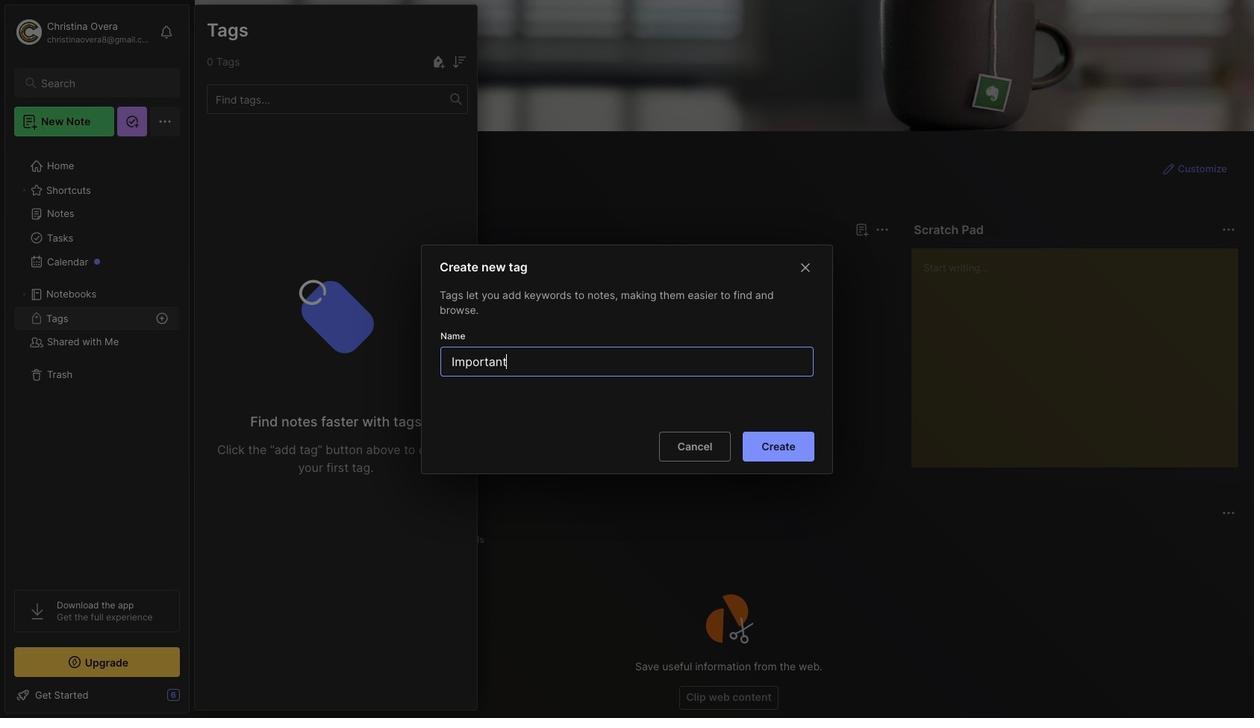 Task type: describe. For each thing, give the bounding box(es) containing it.
tree inside 'main' element
[[5, 146, 189, 577]]

create new tag image
[[429, 53, 447, 71]]

Find tags… text field
[[208, 89, 450, 109]]

expand notebooks image
[[19, 290, 28, 299]]

Start writing… text field
[[924, 249, 1238, 456]]

main element
[[0, 0, 194, 719]]

close image
[[797, 259, 814, 276]]



Task type: locate. For each thing, give the bounding box(es) containing it.
Search text field
[[41, 76, 166, 90]]

tab
[[222, 248, 266, 266], [222, 532, 279, 549], [405, 532, 443, 549], [449, 532, 491, 549]]

tab list
[[222, 532, 1233, 549]]

row group
[[219, 275, 756, 478]]

None search field
[[41, 74, 166, 92]]

Tag name text field
[[450, 347, 807, 376]]

none search field inside 'main' element
[[41, 74, 166, 92]]

tree
[[5, 146, 189, 577]]



Task type: vqa. For each thing, say whether or not it's contained in the screenshot.
icon on a note, notebook, stack or tag to add it here.
no



